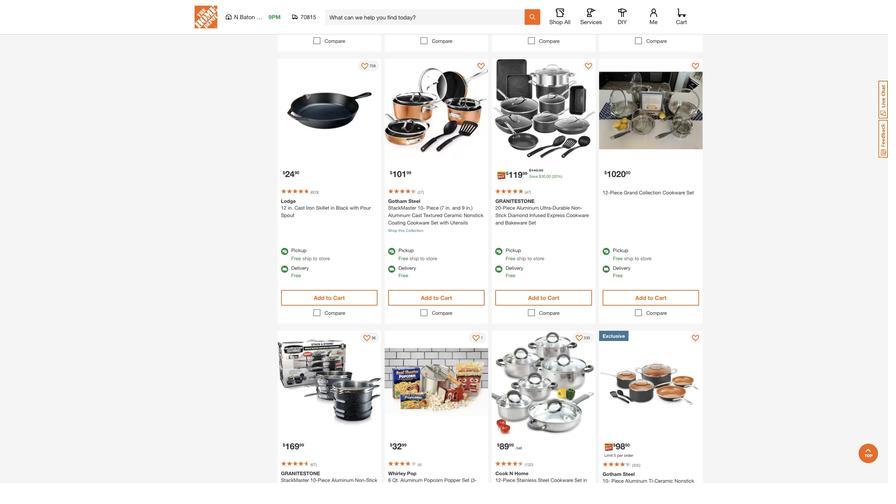 Task type: locate. For each thing, give the bounding box(es) containing it.
( for limit
[[632, 464, 633, 468]]

gotham up coating
[[388, 198, 407, 204]]

display image inside 36 dropdown button
[[364, 336, 371, 343]]

pickup for 101
[[399, 248, 414, 254]]

display image
[[361, 63, 368, 70], [693, 63, 700, 70], [576, 336, 583, 343], [693, 336, 700, 343]]

(3-
[[471, 478, 477, 484]]

( for /set
[[525, 463, 526, 468]]

1 horizontal spatial n
[[510, 471, 513, 477]]

me
[[650, 18, 658, 25]]

0 vertical spatial with
[[350, 205, 359, 211]]

99 inside $ 101 99
[[407, 170, 412, 176]]

1 horizontal spatial granitestone
[[496, 198, 535, 204]]

store
[[319, 256, 330, 262], [426, 256, 437, 262], [534, 256, 545, 262], [641, 256, 652, 262]]

0 horizontal spatial 10-
[[311, 478, 318, 484]]

popper
[[445, 478, 461, 484]]

758
[[369, 63, 376, 68]]

steel right stainless
[[538, 478, 550, 484]]

pickup for 1020
[[613, 248, 629, 254]]

( for 101
[[418, 190, 419, 195]]

10- up textured
[[418, 205, 425, 211]]

12- down cook on the bottom of page
[[496, 478, 503, 484]]

services button
[[580, 9, 603, 26]]

1 vertical spatial granitestone
[[281, 471, 320, 477]]

20-piece aluminum ultra-durable non-stick diamond infused express cookware and bakeware set image
[[492, 59, 596, 163]]

4 delivery from the left
[[613, 266, 631, 272]]

live chat image
[[879, 81, 889, 119]]

cast left textured
[[412, 213, 422, 219]]

12- down 1020
[[603, 190, 610, 196]]

granitestone 20-piece aluminum ultra-durable non- stick diamond infused express cookware and bakeware set
[[496, 198, 589, 226]]

0 horizontal spatial and
[[452, 205, 461, 211]]

1 store from the left
[[319, 256, 330, 262]]

available shipping image
[[496, 266, 503, 273], [603, 266, 610, 273]]

in left black
[[331, 205, 335, 211]]

0 vertical spatial and
[[452, 205, 461, 211]]

piece inside gotham steel stackmaster 10- piece (7 in. and 9 in.) aluminum cast textured ceramic nonstick coating cookware set with utensils shop this collection
[[427, 205, 439, 211]]

stick
[[496, 213, 507, 219], [366, 478, 378, 484]]

cook n home 12-piece stainless steel cookware set in
[[496, 471, 588, 484]]

and down the 20-
[[496, 220, 504, 226]]

1 vertical spatial non-
[[355, 478, 366, 484]]

iron
[[306, 205, 315, 211]]

$ for 98
[[614, 443, 616, 448]]

cook
[[496, 471, 508, 477]]

$ 101 99
[[390, 169, 412, 179]]

available for pickup image
[[388, 248, 396, 256], [496, 248, 503, 256], [603, 248, 610, 256]]

stainless
[[517, 478, 537, 484]]

1 available shipping image from the left
[[496, 266, 503, 273]]

collection right grand
[[639, 190, 662, 196]]

1 ship from the left
[[303, 256, 312, 262]]

(7
[[440, 205, 444, 211]]

and
[[452, 205, 461, 211], [496, 220, 504, 226]]

1 horizontal spatial stick
[[496, 213, 507, 219]]

pop
[[407, 471, 417, 477]]

$ 98 80
[[614, 442, 630, 452]]

granitestone inside granitestone stackmaster 10-piece aluminum non-stick
[[281, 471, 320, 477]]

1 vertical spatial stick
[[366, 478, 378, 484]]

stick left 6
[[366, 478, 378, 484]]

1 delivery free from the left
[[291, 266, 309, 279]]

steel down 305 in the right bottom of the page
[[623, 472, 635, 478]]

1 vertical spatial collection
[[406, 229, 424, 233]]

compare
[[325, 38, 345, 44], [432, 38, 453, 44], [539, 38, 560, 44], [647, 38, 667, 44], [325, 311, 345, 317], [432, 311, 453, 317], [539, 311, 560, 317], [647, 311, 667, 317]]

0 vertical spatial cast
[[295, 205, 305, 211]]

non- left 6
[[355, 478, 366, 484]]

1 vertical spatial stackmaster
[[281, 478, 309, 484]]

1
[[481, 336, 483, 341]]

%)
[[558, 174, 563, 179]]

00 right 30
[[547, 174, 551, 179]]

$ inside the $ 89 99 /set
[[498, 443, 500, 448]]

1 horizontal spatial in.
[[446, 205, 451, 211]]

0 horizontal spatial available for pickup image
[[388, 248, 396, 256]]

non- inside granitestone 20-piece aluminum ultra-durable non- stick diamond infused express cookware and bakeware set
[[572, 205, 583, 211]]

) up gotham steel link
[[640, 464, 641, 468]]

1 horizontal spatial gotham
[[603, 472, 622, 478]]

delivery free
[[291, 266, 309, 279], [399, 266, 416, 279], [506, 266, 524, 279], [613, 266, 631, 279]]

available shipping image for 2nd available for pickup image
[[496, 266, 503, 273]]

) up textured
[[423, 190, 424, 195]]

1 vertical spatial 10-
[[311, 478, 318, 484]]

piece
[[610, 190, 623, 196], [427, 205, 439, 211], [503, 205, 516, 211], [318, 478, 330, 484], [503, 478, 516, 484]]

display image inside the 335 'dropdown button'
[[576, 336, 583, 343]]

free for available shipping icon associated with 101
[[399, 273, 408, 279]]

2 horizontal spatial available for pickup image
[[603, 248, 610, 256]]

0 horizontal spatial collection
[[406, 229, 424, 233]]

12-piece grand collection cookware set
[[603, 190, 694, 196]]

shop
[[550, 18, 563, 25], [388, 229, 398, 233]]

shop all button
[[549, 9, 572, 26]]

2 pickup from the left
[[399, 248, 414, 254]]

$ 89 99 /set
[[498, 442, 522, 452]]

store for 101
[[426, 256, 437, 262]]

steel for gotham steel stackmaster 10- piece (7 in. and 9 in.) aluminum cast textured ceramic nonstick coating cookware set with utensils shop this collection
[[409, 198, 421, 204]]

0 horizontal spatial available shipping image
[[281, 266, 288, 273]]

2 available for pickup image from the left
[[496, 248, 503, 256]]

cart link
[[674, 9, 690, 26]]

0 vertical spatial stick
[[496, 213, 507, 219]]

cast inside lodge 12 in. cast iron skillet in black with pour spout
[[295, 205, 305, 211]]

1 horizontal spatial non-
[[572, 205, 583, 211]]

display image inside 758 dropdown button
[[361, 63, 368, 70]]

free for available shipping icon associated with 24
[[291, 273, 301, 279]]

9
[[462, 205, 465, 211]]

.
[[538, 168, 539, 173], [546, 174, 547, 179]]

$ inside the $ 24 90
[[283, 170, 285, 176]]

What can we help you find today? search field
[[330, 10, 524, 24]]

2 delivery from the left
[[399, 266, 416, 272]]

1 horizontal spatial available shipping image
[[388, 266, 396, 273]]

0 horizontal spatial n
[[234, 13, 238, 20]]

shop left all
[[550, 18, 563, 25]]

10-
[[418, 205, 425, 211], [311, 478, 318, 484]]

4 pickup free ship to store from the left
[[613, 248, 652, 262]]

4 delivery free from the left
[[613, 266, 631, 279]]

0 vertical spatial 12-
[[603, 190, 610, 196]]

1 horizontal spatial in
[[584, 478, 588, 484]]

available shipping image
[[281, 266, 288, 273], [388, 266, 396, 273]]

0 horizontal spatial gotham
[[388, 198, 407, 204]]

0 horizontal spatial in.
[[288, 205, 293, 211]]

ship for 101
[[410, 256, 419, 262]]

$ for 119
[[506, 171, 509, 176]]

99 for 32
[[402, 443, 407, 448]]

) up granitestone stackmaster 10-piece aluminum non-stick
[[316, 463, 317, 468]]

stackmaster up coating
[[388, 205, 416, 211]]

10- inside granitestone stackmaster 10-piece aluminum non-stick
[[311, 478, 318, 484]]

$ inside $ 1020 00
[[605, 170, 607, 176]]

shop down coating
[[388, 229, 398, 233]]

00 up grand
[[626, 170, 631, 176]]

steel down ( 27 )
[[409, 198, 421, 204]]

( 4 )
[[418, 463, 422, 468]]

delivery for 101
[[399, 266, 416, 272]]

exclusive
[[603, 334, 625, 340]]

$ inside $ 32 99
[[390, 443, 393, 448]]

free for 1020 available for pickup image
[[613, 256, 623, 262]]

with down ceramic
[[440, 220, 449, 226]]

baton
[[240, 13, 255, 20]]

12-piece stainless steel cookware set in gray and stainless steel image
[[492, 331, 596, 435]]

n left baton
[[234, 13, 238, 20]]

gotham inside gotham steel stackmaster 10- piece (7 in. and 9 in.) aluminum cast textured ceramic nonstick coating cookware set with utensils shop this collection
[[388, 198, 407, 204]]

4 store from the left
[[641, 256, 652, 262]]

1 horizontal spatial 00
[[626, 170, 631, 176]]

1 horizontal spatial shop
[[550, 18, 563, 25]]

4 ship from the left
[[624, 256, 634, 262]]

1 horizontal spatial stackmaster
[[388, 205, 416, 211]]

with left pour
[[350, 205, 359, 211]]

$ inside $ 119 99
[[506, 171, 509, 176]]

1 horizontal spatial with
[[440, 220, 449, 226]]

0 vertical spatial granitestone
[[496, 198, 535, 204]]

n inside cook n home 12-piece stainless steel cookware set in
[[510, 471, 513, 477]]

0 horizontal spatial shop
[[388, 229, 398, 233]]

( 47 )
[[525, 190, 531, 195]]

1 horizontal spatial available shipping image
[[603, 266, 610, 273]]

delivery for 24
[[291, 266, 309, 272]]

in inside cook n home 12-piece stainless steel cookware set in
[[584, 478, 588, 484]]

textured
[[424, 213, 443, 219]]

1 vertical spatial 12-
[[496, 478, 503, 484]]

granitestone down 67 on the bottom
[[281, 471, 320, 477]]

1 horizontal spatial 10-
[[418, 205, 425, 211]]

aluminum inside whirley pop 6 qt. aluminum popcorn popper set (3-
[[401, 478, 423, 484]]

0 vertical spatial 10-
[[418, 205, 425, 211]]

1 pickup from the left
[[291, 248, 307, 254]]

add to cart button
[[281, 18, 378, 34], [388, 18, 485, 34], [496, 18, 592, 34], [603, 18, 700, 34], [281, 291, 378, 306], [388, 291, 485, 306], [496, 291, 592, 306], [603, 291, 700, 306]]

0 vertical spatial .
[[538, 168, 539, 173]]

119
[[509, 170, 523, 180]]

with
[[350, 205, 359, 211], [440, 220, 449, 226]]

00 inside $ 149 . 99 save $ 30 . 00 ( 20 %)
[[547, 174, 551, 179]]

0 horizontal spatial cast
[[295, 205, 305, 211]]

set inside gotham steel stackmaster 10- piece (7 in. and 9 in.) aluminum cast textured ceramic nonstick coating cookware set with utensils shop this collection
[[431, 220, 439, 226]]

and inside gotham steel stackmaster 10- piece (7 in. and 9 in.) aluminum cast textured ceramic nonstick coating cookware set with utensils shop this collection
[[452, 205, 461, 211]]

aluminum inside gotham steel stackmaster 10- piece (7 in. and 9 in.) aluminum cast textured ceramic nonstick coating cookware set with utensils shop this collection
[[388, 213, 411, 219]]

stackmaster down $ 169 99
[[281, 478, 309, 484]]

30
[[541, 174, 546, 179]]

1 vertical spatial n
[[510, 471, 513, 477]]

2 delivery free from the left
[[399, 266, 416, 279]]

store for 24
[[319, 256, 330, 262]]

ceramic
[[444, 213, 463, 219]]

1 pickup free ship to store from the left
[[291, 248, 330, 262]]

1 in. from the left
[[288, 205, 293, 211]]

1 horizontal spatial steel
[[538, 478, 550, 484]]

granitestone inside granitestone 20-piece aluminum ultra-durable non- stick diamond infused express cookware and bakeware set
[[496, 198, 535, 204]]

2 horizontal spatial steel
[[623, 472, 635, 478]]

0 horizontal spatial in
[[331, 205, 335, 211]]

add to cart
[[314, 22, 345, 29], [421, 22, 452, 29], [528, 22, 560, 29], [636, 22, 667, 29], [314, 295, 345, 302], [421, 295, 452, 302], [528, 295, 560, 302], [636, 295, 667, 302]]

free
[[291, 256, 301, 262], [399, 256, 408, 262], [506, 256, 516, 262], [613, 256, 623, 262], [291, 273, 301, 279], [399, 273, 408, 279], [506, 273, 516, 279], [613, 273, 623, 279]]

2 ship from the left
[[410, 256, 419, 262]]

0 vertical spatial shop
[[550, 18, 563, 25]]

0 horizontal spatial granitestone
[[281, 471, 320, 477]]

) for 32
[[421, 463, 422, 468]]

durable
[[553, 205, 570, 211]]

$ inside $ 101 99
[[390, 170, 393, 176]]

non- right durable
[[572, 205, 583, 211]]

1 horizontal spatial cast
[[412, 213, 422, 219]]

available shipping image for 1020 available for pickup image
[[603, 266, 610, 273]]

12-piece grand collection cookware set link
[[603, 189, 700, 197]]

free for available for pickup icon
[[291, 256, 301, 262]]

1 vertical spatial cast
[[412, 213, 422, 219]]

0 vertical spatial n
[[234, 13, 238, 20]]

2 store from the left
[[426, 256, 437, 262]]

1 vertical spatial shop
[[388, 229, 398, 233]]

0 horizontal spatial steel
[[409, 198, 421, 204]]

and left the 9
[[452, 205, 461, 211]]

1 available shipping image from the left
[[281, 266, 288, 273]]

0 horizontal spatial available shipping image
[[496, 266, 503, 273]]

$ for 169
[[283, 443, 285, 448]]

piece inside granitestone stackmaster 10-piece aluminum non-stick
[[318, 478, 330, 484]]

3 pickup free ship to store from the left
[[506, 248, 545, 262]]

24
[[285, 169, 295, 179]]

0 horizontal spatial non-
[[355, 478, 366, 484]]

in left "gotham steel"
[[584, 478, 588, 484]]

grand
[[624, 190, 638, 196]]

n
[[234, 13, 238, 20], [510, 471, 513, 477]]

2 available shipping image from the left
[[603, 266, 610, 273]]

cast left iron
[[295, 205, 305, 211]]

305
[[633, 464, 640, 468]]

1 vertical spatial in
[[584, 478, 588, 484]]

0 vertical spatial stackmaster
[[388, 205, 416, 211]]

in. right (7
[[446, 205, 451, 211]]

1 horizontal spatial .
[[546, 174, 547, 179]]

00
[[626, 170, 631, 176], [547, 174, 551, 179]]

) for 24
[[318, 190, 319, 195]]

$ 24 90
[[283, 169, 299, 179]]

99 inside $ 169 99
[[299, 443, 304, 448]]

aluminum
[[517, 205, 539, 211], [388, 213, 411, 219], [332, 478, 354, 484], [401, 478, 423, 484]]

ship for 1020
[[624, 256, 634, 262]]

99 inside $ 119 99
[[523, 171, 528, 176]]

stackmaster
[[388, 205, 416, 211], [281, 478, 309, 484]]

gotham down the 5
[[603, 472, 622, 478]]

delivery for 1020
[[613, 266, 631, 272]]

0 horizontal spatial 00
[[547, 174, 551, 179]]

non-
[[572, 205, 583, 211], [355, 478, 366, 484]]

$ 169 99
[[283, 442, 304, 452]]

) up cook n home 12-piece stainless steel cookware set in
[[533, 463, 534, 468]]

ultra-
[[540, 205, 553, 211]]

free for 2nd available for pickup image
[[506, 256, 516, 262]]

32
[[393, 442, 402, 452]]

) for limit
[[640, 464, 641, 468]]

6 qt. aluminum popcorn popper set (3-piece) image
[[385, 331, 489, 435]]

36 button
[[360, 333, 380, 344]]

$ for 1020
[[605, 170, 607, 176]]

available shipping image for 24
[[281, 266, 288, 273]]

0 horizontal spatial with
[[350, 205, 359, 211]]

$ inside $ 169 99
[[283, 443, 285, 448]]

0 vertical spatial gotham
[[388, 198, 407, 204]]

cast
[[295, 205, 305, 211], [412, 213, 422, 219]]

1 horizontal spatial collection
[[639, 190, 662, 196]]

1 horizontal spatial 12-
[[603, 190, 610, 196]]

1 horizontal spatial and
[[496, 220, 504, 226]]

3 delivery from the left
[[506, 266, 524, 272]]

in. right 12
[[288, 205, 293, 211]]

1 vertical spatial and
[[496, 220, 504, 226]]

) up whirley pop 6 qt. aluminum popcorn popper set (3-
[[421, 463, 422, 468]]

101
[[393, 169, 407, 179]]

ship
[[303, 256, 312, 262], [410, 256, 419, 262], [517, 256, 526, 262], [624, 256, 634, 262]]

collection right this at the left top
[[406, 229, 424, 233]]

display image
[[478, 63, 485, 70], [585, 63, 592, 70], [364, 336, 371, 343], [473, 336, 480, 343]]

335
[[584, 336, 591, 341]]

3 pickup from the left
[[506, 248, 521, 254]]

in. inside gotham steel stackmaster 10- piece (7 in. and 9 in.) aluminum cast textured ceramic nonstick coating cookware set with utensils shop this collection
[[446, 205, 451, 211]]

2 available shipping image from the left
[[388, 266, 396, 273]]

1 vertical spatial gotham
[[603, 472, 622, 478]]

n right cook on the bottom of page
[[510, 471, 513, 477]]

0 horizontal spatial 12-
[[496, 478, 503, 484]]

4
[[419, 463, 421, 468]]

1 delivery from the left
[[291, 266, 309, 272]]

collection inside gotham steel stackmaster 10- piece (7 in. and 9 in.) aluminum cast textured ceramic nonstick coating cookware set with utensils shop this collection
[[406, 229, 424, 233]]

) up 'skillet'
[[318, 190, 319, 195]]

set inside whirley pop 6 qt. aluminum popcorn popper set (3-
[[462, 478, 470, 484]]

2 in. from the left
[[446, 205, 451, 211]]

4 pickup from the left
[[613, 248, 629, 254]]

2 pickup free ship to store from the left
[[399, 248, 437, 262]]

0 vertical spatial collection
[[639, 190, 662, 196]]

0 vertical spatial in
[[331, 205, 335, 211]]

) for /set
[[533, 463, 534, 468]]

and inside granitestone 20-piece aluminum ultra-durable non- stick diamond infused express cookware and bakeware set
[[496, 220, 504, 226]]

steel inside gotham steel stackmaster 10- piece (7 in. and 9 in.) aluminum cast textured ceramic nonstick coating cookware set with utensils shop this collection
[[409, 198, 421, 204]]

shop inside gotham steel stackmaster 10- piece (7 in. and 9 in.) aluminum cast textured ceramic nonstick coating cookware set with utensils shop this collection
[[388, 229, 398, 233]]

delivery
[[291, 266, 309, 272], [399, 266, 416, 272], [506, 266, 524, 272], [613, 266, 631, 272]]

) down the save in the top of the page
[[530, 190, 531, 195]]

pickup
[[291, 248, 307, 254], [399, 248, 414, 254], [506, 248, 521, 254], [613, 248, 629, 254]]

this
[[399, 229, 405, 233]]

99 for 101
[[407, 170, 412, 176]]

( for 32
[[418, 463, 419, 468]]

0 horizontal spatial stick
[[366, 478, 378, 484]]

stick inside granitestone stackmaster 10-piece aluminum non-stick
[[366, 478, 378, 484]]

stick down the 20-
[[496, 213, 507, 219]]

0 vertical spatial non-
[[572, 205, 583, 211]]

10- down '( 67 )'
[[311, 478, 318, 484]]

3 available for pickup image from the left
[[603, 248, 610, 256]]

pickup free ship to store
[[291, 248, 330, 262], [399, 248, 437, 262], [506, 248, 545, 262], [613, 248, 652, 262]]

0 horizontal spatial stackmaster
[[281, 478, 309, 484]]

1 available for pickup image from the left
[[388, 248, 396, 256]]

$ for 101
[[390, 170, 393, 176]]

1 vertical spatial with
[[440, 220, 449, 226]]

99 inside $ 32 99
[[402, 443, 407, 448]]

99 for 169
[[299, 443, 304, 448]]

1 horizontal spatial available for pickup image
[[496, 248, 503, 256]]

granitestone up diamond in the top right of the page
[[496, 198, 535, 204]]

$ inside $ 98 80
[[614, 443, 616, 448]]



Task type: describe. For each thing, give the bounding box(es) containing it.
diy
[[618, 18, 627, 25]]

47
[[526, 190, 530, 195]]

149
[[532, 168, 538, 173]]

per
[[618, 454, 623, 458]]

save
[[529, 174, 538, 179]]

nonstick
[[464, 213, 484, 219]]

with inside lodge 12 in. cast iron skillet in black with pour spout
[[350, 205, 359, 211]]

whirley
[[388, 471, 406, 477]]

cookware inside cook n home 12-piece stainless steel cookware set in
[[551, 478, 573, 484]]

( inside $ 149 . 99 save $ 30 . 00 ( 20 %)
[[552, 174, 553, 179]]

pickup free ship to store for 24
[[291, 248, 330, 262]]

set inside granitestone 20-piece aluminum ultra-durable non- stick diamond infused express cookware and bakeware set
[[529, 220, 536, 226]]

70815
[[301, 13, 316, 20]]

lodge
[[281, 198, 296, 204]]

20-
[[496, 205, 503, 211]]

( 305 )
[[632, 464, 641, 468]]

( for 169
[[311, 463, 312, 468]]

169
[[285, 442, 299, 452]]

free for available shipping image for 1020 available for pickup image
[[613, 273, 623, 279]]

infused
[[530, 213, 546, 219]]

granitestone for 10-
[[281, 471, 320, 477]]

$ for 24
[[283, 170, 285, 176]]

skillet
[[316, 205, 330, 211]]

6
[[388, 478, 391, 484]]

12 in. cast iron skillet in black with pour spout image
[[278, 59, 381, 163]]

pickup free ship to store for 101
[[399, 248, 437, 262]]

delivery free for 101
[[399, 266, 416, 279]]

set inside cook n home 12-piece stainless steel cookware set in
[[575, 478, 582, 484]]

in inside lodge 12 in. cast iron skillet in black with pour spout
[[331, 205, 335, 211]]

gotham steel
[[603, 472, 635, 478]]

granitestone stackmaster 10-piece aluminum non-stick
[[281, 471, 378, 484]]

gotham for gotham steel
[[603, 472, 622, 478]]

display image inside 1 dropdown button
[[473, 336, 480, 343]]

99 inside the $ 89 99 /set
[[509, 443, 514, 448]]

me button
[[643, 9, 665, 26]]

stackmaster 10- piece (7 in. and 9 in.) aluminum cast textured ceramic nonstick coating cookware set with utensils image
[[385, 59, 489, 163]]

12-piece grand collection cookware set image
[[599, 59, 703, 163]]

$ 149 . 99 save $ 30 . 00 ( 20 %)
[[529, 168, 563, 179]]

cookware inside granitestone 20-piece aluminum ultra-durable non- stick diamond infused express cookware and bakeware set
[[567, 213, 589, 219]]

aluminum inside granitestone stackmaster 10-piece aluminum non-stick
[[332, 478, 354, 484]]

603
[[312, 190, 318, 195]]

delivery free for 1020
[[613, 266, 631, 279]]

diy button
[[611, 9, 634, 26]]

with inside gotham steel stackmaster 10- piece (7 in. and 9 in.) aluminum cast textured ceramic nonstick coating cookware set with utensils shop this collection
[[440, 220, 449, 226]]

available for pickup image for 1020
[[603, 248, 610, 256]]

gotham for gotham steel stackmaster 10- piece (7 in. and 9 in.) aluminum cast textured ceramic nonstick coating cookware set with utensils shop this collection
[[388, 198, 407, 204]]

( 120 )
[[525, 463, 534, 468]]

granitestone for piece
[[496, 198, 535, 204]]

all
[[565, 18, 571, 25]]

services
[[581, 18, 602, 25]]

ship for 24
[[303, 256, 312, 262]]

home
[[515, 471, 529, 477]]

1020
[[607, 169, 626, 179]]

stackmaster 10-piece aluminum non-stick diamond infused cookware set with glass lids image
[[278, 331, 381, 435]]

00 inside $ 1020 00
[[626, 170, 631, 176]]

spout
[[281, 213, 294, 219]]

limit 5 per order
[[605, 454, 634, 458]]

free for available for pickup image associated with 101
[[399, 256, 408, 262]]

3 store from the left
[[534, 256, 545, 262]]

$ 119 99
[[506, 170, 528, 180]]

store for 1020
[[641, 256, 652, 262]]

pickup for 24
[[291, 248, 307, 254]]

$ 1020 00
[[605, 169, 631, 179]]

89
[[500, 442, 509, 452]]

whirley pop 6 qt. aluminum popcorn popper set (3-
[[388, 471, 477, 484]]

in.)
[[466, 205, 473, 211]]

stick inside granitestone 20-piece aluminum ultra-durable non- stick diamond infused express cookware and bakeware set
[[496, 213, 507, 219]]

3 ship from the left
[[517, 256, 526, 262]]

shop all
[[550, 18, 571, 25]]

70815 button
[[292, 13, 317, 21]]

available for pickup image
[[281, 248, 288, 256]]

delivery free for 24
[[291, 266, 309, 279]]

limit
[[605, 454, 613, 458]]

set inside 12-piece grand collection cookware set link
[[687, 190, 694, 196]]

12
[[281, 205, 287, 211]]

1 button
[[469, 333, 487, 344]]

stackmaster inside granitestone stackmaster 10-piece aluminum non-stick
[[281, 478, 309, 484]]

$ for 149
[[529, 168, 532, 173]]

lodge 12 in. cast iron skillet in black with pour spout
[[281, 198, 371, 219]]

67
[[312, 463, 316, 468]]

$ for 32
[[390, 443, 393, 448]]

in. inside lodge 12 in. cast iron skillet in black with pour spout
[[288, 205, 293, 211]]

aluminum inside granitestone 20-piece aluminum ultra-durable non- stick diamond infused express cookware and bakeware set
[[517, 205, 539, 211]]

piece inside granitestone 20-piece aluminum ultra-durable non- stick diamond infused express cookware and bakeware set
[[503, 205, 516, 211]]

120
[[526, 463, 533, 468]]

feedback link image
[[879, 120, 889, 158]]

12- inside cook n home 12-piece stainless steel cookware set in
[[496, 478, 503, 484]]

90
[[295, 170, 299, 176]]

steel inside cook n home 12-piece stainless steel cookware set in
[[538, 478, 550, 484]]

rouge
[[257, 13, 273, 20]]

stackmaster inside gotham steel stackmaster 10- piece (7 in. and 9 in.) aluminum cast textured ceramic nonstick coating cookware set with utensils shop this collection
[[388, 205, 416, 211]]

non- inside granitestone stackmaster 10-piece aluminum non-stick
[[355, 478, 366, 484]]

$ for 89
[[498, 443, 500, 448]]

20
[[553, 174, 558, 179]]

1 vertical spatial .
[[546, 174, 547, 179]]

popcorn
[[424, 478, 443, 484]]

gotham steel stackmaster 10- piece (7 in. and 9 in.) aluminum cast textured ceramic nonstick coating cookware set with utensils shop this collection
[[388, 198, 484, 233]]

10- piece aluminum ti-ceramic nonstick coating cookware set with utensils image
[[599, 331, 703, 435]]

coating
[[388, 220, 406, 226]]

piece inside cook n home 12-piece stainless steel cookware set in
[[503, 478, 516, 484]]

/set
[[516, 446, 522, 451]]

steel for gotham steel
[[623, 472, 635, 478]]

pickup free ship to store for 1020
[[613, 248, 652, 262]]

express
[[547, 213, 565, 219]]

pour
[[361, 205, 371, 211]]

black
[[336, 205, 349, 211]]

qt.
[[393, 478, 399, 484]]

shop inside button
[[550, 18, 563, 25]]

99 inside $ 149 . 99 save $ 30 . 00 ( 20 %)
[[539, 168, 544, 173]]

available shipping image for 101
[[388, 266, 396, 273]]

9pm
[[269, 13, 281, 20]]

) for 101
[[423, 190, 424, 195]]

gotham steel link
[[603, 472, 700, 484]]

335 button
[[572, 333, 594, 344]]

5
[[614, 454, 617, 458]]

99 for 119
[[523, 171, 528, 176]]

the home depot logo image
[[195, 6, 217, 28]]

( 27 )
[[418, 190, 424, 195]]

shop this collection link
[[388, 229, 424, 233]]

3 delivery free from the left
[[506, 266, 524, 279]]

758 button
[[358, 61, 380, 71]]

( 603 )
[[311, 190, 319, 195]]

27
[[419, 190, 423, 195]]

diamond
[[508, 213, 528, 219]]

available for pickup image for 101
[[388, 248, 396, 256]]

cookware inside gotham steel stackmaster 10- piece (7 in. and 9 in.) aluminum cast textured ceramic nonstick coating cookware set with utensils shop this collection
[[407, 220, 430, 226]]

bakeware
[[505, 220, 527, 226]]

( for 24
[[311, 190, 312, 195]]

( 67 )
[[311, 463, 317, 468]]

free for available shipping image related to 2nd available for pickup image
[[506, 273, 516, 279]]

10- inside gotham steel stackmaster 10- piece (7 in. and 9 in.) aluminum cast textured ceramic nonstick coating cookware set with utensils shop this collection
[[418, 205, 425, 211]]

36
[[372, 336, 376, 341]]

$ 32 99
[[390, 442, 407, 452]]

) for 169
[[316, 463, 317, 468]]

cast inside gotham steel stackmaster 10- piece (7 in. and 9 in.) aluminum cast textured ceramic nonstick coating cookware set with utensils shop this collection
[[412, 213, 422, 219]]

0 horizontal spatial .
[[538, 168, 539, 173]]

n baton rouge
[[234, 13, 273, 20]]

98
[[616, 442, 626, 452]]



Task type: vqa. For each thing, say whether or not it's contained in the screenshot.
the leftmost the with
yes



